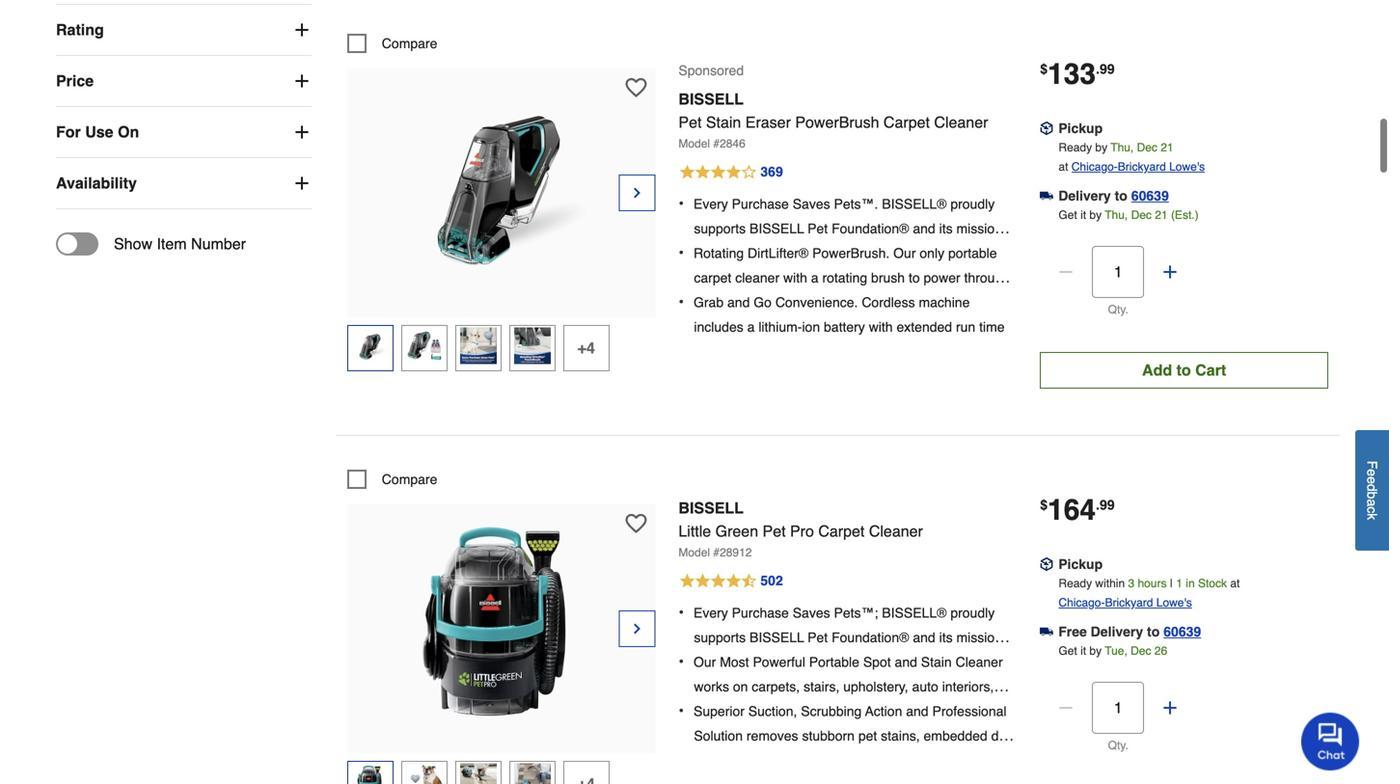 Task type: describe. For each thing, give the bounding box(es) containing it.
effort
[[911, 295, 942, 310]]

• for • grab and go convenience. cordless machine includes a lithium-ion battery with extended run time
[[679, 293, 684, 311]]

and inside • every purchase saves pets™; bissell® proudly supports bissell pet foundation® and its mission to help save homeless pets
[[913, 630, 936, 646]]

run
[[956, 319, 976, 335]]

28912
[[720, 546, 752, 560]]

bissell® for • superior suction, scrubbing action and professional solution removes stubborn pet stains, embedded dirt and more
[[882, 606, 947, 621]]

saves for • superior suction, scrubbing action and professional solution removes stubborn pet stains, embedded dirt and more
[[793, 606, 831, 621]]

ready by thu, dec 21 at chicago-brickyard lowe's
[[1059, 141, 1206, 174]]

1 vertical spatial 21
[[1156, 208, 1168, 222]]

minus image
[[1057, 699, 1076, 718]]

model for pet
[[679, 137, 710, 150]]

stairs,
[[804, 679, 840, 695]]

• for • superior suction, scrubbing action and professional solution removes stubborn pet stains, embedded dirt and more
[[679, 702, 684, 720]]

every for • superior suction, scrubbing action and professional solution removes stubborn pet stains, embedded dirt and more
[[694, 606, 728, 621]]

# for green
[[714, 546, 720, 560]]

cleaner
[[736, 270, 780, 286]]

carpet for pro
[[819, 523, 865, 540]]

pet inside • every purchase saves pets™; bissell® proudly supports bissell pet foundation® and its mission to help save homeless pets
[[808, 630, 828, 646]]

pets™.
[[834, 196, 879, 212]]

chicago- inside the ready by thu, dec 21 at chicago-brickyard lowe's
[[1072, 160, 1118, 174]]

pet inside bissell pet stain eraser powerbrush carpet cleaner model # 2846
[[679, 113, 702, 131]]

delivery to 60639
[[1059, 188, 1170, 204]]

minus image
[[1057, 262, 1076, 282]]

superior
[[694, 704, 745, 719]]

foundation® for • superior suction, scrubbing action and professional solution removes stubborn pet stains, embedded dirt and more
[[832, 630, 910, 646]]

free
[[1059, 624, 1088, 640]]

machine
[[919, 295, 970, 310]]

3
[[1129, 577, 1135, 591]]

cleaner for powerbrush
[[935, 113, 989, 131]]

dec inside the ready by thu, dec 21 at chicago-brickyard lowe's
[[1137, 141, 1158, 154]]

show item number element
[[56, 233, 246, 256]]

dirtlifter®
[[748, 246, 809, 261]]

actual price $164.99 element
[[1041, 494, 1115, 527]]

stains
[[794, 295, 830, 310]]

carpet for powerbrush
[[884, 113, 930, 131]]

• for • our most powerful portable spot and stain cleaner works on carpets, stairs, upholstery, auto interiors, and more
[[679, 653, 684, 671]]

carpets,
[[752, 679, 800, 695]]

1 horizontal spatial with
[[833, 295, 857, 310]]

to up get it by thu, dec 21 (est.)
[[1115, 188, 1128, 204]]

a inside • grab and go convenience. cordless machine includes a lithium-ion battery with extended run time
[[748, 319, 755, 335]]

proudly for • superior suction, scrubbing action and professional solution removes stubborn pet stains, embedded dirt and more
[[951, 606, 995, 621]]

green
[[716, 523, 759, 540]]

pickup image
[[1041, 558, 1054, 571]]

heart outline image
[[626, 77, 647, 98]]

get it by tue, dec 26
[[1059, 645, 1168, 658]]

|
[[1171, 577, 1174, 591]]

lithium-
[[759, 319, 802, 335]]

• for • rotating dirtlifter® powerbrush. our only portable carpet cleaner with a rotating brush to power through tough spots and stains with minimal effort
[[679, 244, 684, 262]]

4.5 stars image
[[679, 570, 784, 593]]

powerbrush.
[[813, 246, 890, 261]]

saves for • grab and go convenience. cordless machine includes a lithium-ion battery with extended run time
[[793, 196, 831, 212]]

133
[[1048, 57, 1096, 91]]

bissell little green pet pro carpet cleaner model # 28912
[[679, 499, 923, 560]]

502
[[761, 573, 783, 589]]

1 vertical spatial delivery
[[1091, 624, 1144, 640]]

powerbrush
[[796, 113, 880, 131]]

1
[[1177, 577, 1183, 591]]

.99 for 164
[[1096, 497, 1115, 513]]

portable
[[810, 655, 860, 670]]

1002790032 element
[[347, 470, 438, 489]]

solution
[[694, 729, 743, 744]]

pets for • superior suction, scrubbing action and professional solution removes stubborn pet stains, embedded dirt and more
[[833, 655, 858, 670]]

on
[[733, 679, 748, 695]]

a inside the • rotating dirtlifter® powerbrush. our only portable carpet cleaner with a rotating brush to power through tough spots and stains with minimal effort
[[811, 270, 819, 286]]

stock
[[1199, 577, 1228, 591]]

60639 button for 164
[[1164, 622, 1202, 642]]

164
[[1048, 494, 1096, 527]]

go
[[754, 295, 772, 310]]

time
[[980, 319, 1005, 335]]

dec for 164
[[1131, 645, 1152, 658]]

bissell inside • every purchase saves pets™. bissell® proudly supports bissell pet foundation® and its mission to help save homeless pets
[[750, 221, 804, 236]]

works
[[694, 679, 730, 695]]

cordless
[[862, 295, 916, 310]]

chicago-brickyard lowe's button for 164
[[1059, 593, 1193, 613]]

eraser
[[746, 113, 791, 131]]

1 e from the top
[[1365, 469, 1381, 477]]

spot
[[864, 655, 891, 670]]

4 stars image
[[679, 161, 784, 184]]

get for 164
[[1059, 645, 1078, 658]]

action
[[866, 704, 903, 719]]

professional
[[933, 704, 1007, 719]]

chevron right image for 133
[[630, 183, 645, 203]]

interiors,
[[943, 679, 994, 695]]

and inside the • rotating dirtlifter® powerbrush. our only portable carpet cleaner with a rotating brush to power through tough spots and stains with minimal effort
[[768, 295, 790, 310]]

tough
[[694, 295, 728, 310]]

0 vertical spatial delivery
[[1059, 188, 1112, 204]]

add
[[1143, 361, 1173, 379]]

truck filled image
[[1041, 189, 1054, 203]]

to inside add to cart button
[[1177, 361, 1192, 379]]

369
[[761, 164, 783, 179]]

369 button
[[679, 161, 1017, 184]]

• every purchase saves pets™. bissell® proudly supports bissell pet foundation® and its mission to help save homeless pets
[[679, 194, 1003, 261]]

5001887755 element
[[347, 34, 438, 53]]

1 vertical spatial 60639
[[1164, 624, 1202, 640]]

to inside • every purchase saves pets™. bissell® proudly supports bissell pet foundation® and its mission to help save homeless pets
[[694, 246, 706, 261]]

free delivery to 60639
[[1059, 624, 1202, 640]]

stepper number input field with increment and decrement buttons number field for minus image
[[1093, 246, 1145, 298]]

show
[[114, 235, 153, 253]]

gallery item 0 image for 133
[[395, 78, 608, 290]]

ready for 133
[[1059, 141, 1093, 154]]

ready within 3 hours | 1 in stock at chicago-brickyard lowe's
[[1059, 577, 1241, 610]]

on
[[118, 123, 139, 141]]

at inside ready within 3 hours | 1 in stock at chicago-brickyard lowe's
[[1231, 577, 1241, 591]]

proudly for • grab and go convenience. cordless machine includes a lithium-ion battery with extended run time
[[951, 196, 995, 212]]

stains,
[[881, 729, 920, 744]]

(est.)
[[1172, 208, 1199, 222]]

• rotating dirtlifter® powerbrush. our only portable carpet cleaner with a rotating brush to power through tough spots and stains with minimal effort
[[679, 244, 1011, 310]]

portable
[[949, 246, 998, 261]]

mission for • grab and go convenience. cordless machine includes a lithium-ion battery with extended run time
[[957, 221, 1003, 236]]

by inside the ready by thu, dec 21 at chicago-brickyard lowe's
[[1096, 141, 1108, 154]]

0 vertical spatial 60639
[[1132, 188, 1170, 204]]

gallery item 0 image for 164
[[395, 514, 608, 727]]

to inside the • rotating dirtlifter® powerbrush. our only portable carpet cleaner with a rotating brush to power through tough spots and stains with minimal effort
[[909, 270, 920, 286]]

mission for • superior suction, scrubbing action and professional solution removes stubborn pet stains, embedded dirt and more
[[957, 630, 1003, 646]]

to inside • every purchase saves pets™; bissell® proudly supports bissell pet foundation® and its mission to help save homeless pets
[[694, 655, 706, 670]]

it for 164
[[1081, 645, 1087, 658]]

rotating
[[694, 246, 744, 261]]

supports for • superior suction, scrubbing action and professional solution removes stubborn pet stains, embedded dirt and more
[[694, 630, 746, 646]]

lowe's inside the ready by thu, dec 21 at chicago-brickyard lowe's
[[1170, 160, 1206, 174]]

price button
[[56, 56, 312, 106]]

powerful
[[753, 655, 806, 670]]

2846
[[720, 137, 746, 150]]

add to cart
[[1143, 361, 1227, 379]]

qty. for minus image
[[1109, 303, 1129, 316]]

hours
[[1138, 577, 1167, 591]]

stepper number input field with increment and decrement buttons number field for minus icon
[[1093, 682, 1145, 734]]

availability
[[56, 174, 137, 192]]

get it by thu, dec 21 (est.)
[[1059, 208, 1199, 222]]

within
[[1096, 577, 1125, 591]]

pet
[[859, 729, 878, 744]]

use
[[85, 123, 113, 141]]

b
[[1365, 492, 1381, 499]]

for
[[56, 123, 81, 141]]

k
[[1365, 514, 1381, 520]]

• our most powerful portable spot and stain cleaner works on carpets, stairs, upholstery, auto interiors, and more
[[679, 653, 1003, 719]]

rating button
[[56, 5, 312, 55]]

with inside • grab and go convenience. cordless machine includes a lithium-ion battery with extended run time
[[869, 319, 893, 335]]

embedded
[[924, 729, 988, 744]]

for use on button
[[56, 107, 312, 157]]

heart outline image
[[626, 513, 647, 535]]

carpet
[[694, 270, 732, 286]]

auto
[[913, 679, 939, 695]]

chat invite button image
[[1302, 712, 1361, 771]]

more inside • superior suction, scrubbing action and professional solution removes stubborn pet stains, embedded dirt and more
[[721, 753, 751, 769]]

add to cart button
[[1041, 352, 1329, 389]]

homeless for • superior suction, scrubbing action and professional solution removes stubborn pet stains, embedded dirt and more
[[771, 655, 829, 670]]

2 e from the top
[[1365, 477, 1381, 484]]

2 vertical spatial plus image
[[1161, 262, 1181, 282]]

by for 164
[[1090, 645, 1102, 658]]

brickyard inside ready within 3 hours | 1 in stock at chicago-brickyard lowe's
[[1106, 596, 1154, 610]]

purchase for • superior suction, scrubbing action and professional solution removes stubborn pet stains, embedded dirt and more
[[732, 606, 789, 621]]

only
[[920, 246, 945, 261]]

model for little
[[679, 546, 710, 560]]

in
[[1186, 577, 1195, 591]]

save for • grab and go convenience. cordless machine includes a lithium-ion battery with extended run time
[[739, 246, 767, 261]]

pickup for 164
[[1059, 557, 1103, 572]]

plus image for rating
[[292, 20, 312, 40]]



Task type: locate. For each thing, give the bounding box(es) containing it.
dec left 26 at the bottom of the page
[[1131, 645, 1152, 658]]

save
[[739, 246, 767, 261], [739, 655, 767, 670]]

availability button
[[56, 158, 312, 209]]

and up auto
[[913, 630, 936, 646]]

stain inside • our most powerful portable spot and stain cleaner works on carpets, stairs, upholstery, auto interiors, and more
[[921, 655, 952, 670]]

1 vertical spatial bissell®
[[882, 606, 947, 621]]

model inside bissell pet stain eraser powerbrush carpet cleaner model # 2846
[[679, 137, 710, 150]]

lowe's down | at the bottom
[[1157, 596, 1193, 610]]

2 bissell® from the top
[[882, 606, 947, 621]]

saves inside • every purchase saves pets™. bissell® proudly supports bissell pet foundation® and its mission to help save homeless pets
[[793, 196, 831, 212]]

2 ready from the top
[[1059, 577, 1093, 591]]

$ up pickup icon
[[1041, 497, 1048, 513]]

more inside • our most powerful portable spot and stain cleaner works on carpets, stairs, upholstery, auto interiors, and more
[[721, 704, 751, 719]]

1 proudly from the top
[[951, 196, 995, 212]]

d
[[1365, 484, 1381, 492]]

cleaner up interiors,
[[956, 655, 1003, 670]]

chicago- up free
[[1059, 596, 1106, 610]]

1 vertical spatial carpet
[[819, 523, 865, 540]]

1 vertical spatial chevron right image
[[630, 620, 645, 639]]

bissell
[[679, 90, 744, 108], [750, 221, 804, 236], [679, 499, 744, 517], [750, 630, 804, 646]]

with down the minimal
[[869, 319, 893, 335]]

2 more from the top
[[721, 753, 751, 769]]

1 vertical spatial dec
[[1132, 208, 1152, 222]]

supports up rotating
[[694, 221, 746, 236]]

and up lithium-
[[768, 295, 790, 310]]

21 up (est.)
[[1161, 141, 1174, 154]]

1 vertical spatial get
[[1059, 645, 1078, 658]]

2 • from the top
[[679, 244, 684, 262]]

• down '4.5 stars' image
[[679, 604, 684, 622]]

2 .99 from the top
[[1096, 497, 1115, 513]]

0 vertical spatial bissell®
[[882, 196, 947, 212]]

dec down delivery to 60639
[[1132, 208, 1152, 222]]

# for stain
[[714, 137, 720, 150]]

0 vertical spatial chicago-brickyard lowe's button
[[1072, 157, 1206, 177]]

1 it from the top
[[1081, 208, 1087, 222]]

0 vertical spatial homeless
[[771, 246, 829, 261]]

cleaner inside bissell pet stain eraser powerbrush carpet cleaner model # 2846
[[935, 113, 989, 131]]

stain up '2846'
[[706, 113, 742, 131]]

0 vertical spatial proudly
[[951, 196, 995, 212]]

1 vertical spatial 60639 button
[[1164, 622, 1202, 642]]

saves inside • every purchase saves pets™; bissell® proudly supports bissell pet foundation® and its mission to help save homeless pets
[[793, 606, 831, 621]]

and inside • grab and go convenience. cordless machine includes a lithium-ion battery with extended run time
[[728, 295, 750, 310]]

proudly up interiors,
[[951, 606, 995, 621]]

2 pickup from the top
[[1059, 557, 1103, 572]]

plus image
[[292, 20, 312, 40], [292, 123, 312, 142], [1161, 699, 1181, 718]]

• superior suction, scrubbing action and professional solution removes stubborn pet stains, embedded dirt and more
[[679, 702, 1011, 769]]

1 mission from the top
[[957, 221, 1003, 236]]

carpet inside bissell little green pet pro carpet cleaner model # 28912
[[819, 523, 865, 540]]

0 vertical spatial foundation®
[[832, 221, 910, 236]]

.99 up within
[[1096, 497, 1115, 513]]

actual price $133.99 element
[[1041, 57, 1115, 91]]

.99 up the ready by thu, dec 21 at chicago-brickyard lowe's
[[1096, 61, 1115, 77]]

item
[[157, 235, 187, 253]]

e
[[1365, 469, 1381, 477], [1365, 477, 1381, 484]]

our up works
[[694, 655, 716, 670]]

cleaner
[[935, 113, 989, 131], [869, 523, 923, 540], [956, 655, 1003, 670]]

proudly inside • every purchase saves pets™; bissell® proudly supports bissell pet foundation® and its mission to help save homeless pets
[[951, 606, 995, 621]]

delivery right truck filled image
[[1059, 188, 1112, 204]]

0 vertical spatial a
[[811, 270, 819, 286]]

help inside • every purchase saves pets™. bissell® proudly supports bissell pet foundation® and its mission to help save homeless pets
[[709, 246, 735, 261]]

our inside the • rotating dirtlifter® powerbrush. our only portable carpet cleaner with a rotating brush to power through tough spots and stains with minimal effort
[[894, 246, 916, 261]]

stepper number input field with increment and decrement buttons number field right minus image
[[1093, 246, 1145, 298]]

1 homeless from the top
[[771, 246, 829, 261]]

plus image inside availability button
[[292, 174, 312, 193]]

1 vertical spatial it
[[1081, 645, 1087, 658]]

thu,
[[1111, 141, 1134, 154], [1105, 208, 1128, 222]]

stubborn
[[802, 729, 855, 744]]

2 mission from the top
[[957, 630, 1003, 646]]

1 its from the top
[[940, 221, 953, 236]]

dec up delivery to 60639
[[1137, 141, 1158, 154]]

supports inside • every purchase saves pets™; bissell® proudly supports bissell pet foundation® and its mission to help save homeless pets
[[694, 630, 746, 646]]

0 vertical spatial lowe's
[[1170, 160, 1206, 174]]

2 vertical spatial with
[[869, 319, 893, 335]]

at inside the ready by thu, dec 21 at chicago-brickyard lowe's
[[1059, 160, 1069, 174]]

number
[[191, 235, 246, 253]]

pickup right pickup icon
[[1059, 557, 1103, 572]]

1 bissell® from the top
[[882, 196, 947, 212]]

every inside • every purchase saves pets™. bissell® proudly supports bissell pet foundation® and its mission to help save homeless pets
[[694, 196, 728, 212]]

cart
[[1196, 361, 1227, 379]]

chevron right image
[[630, 183, 645, 203], [630, 620, 645, 639]]

1 supports from the top
[[694, 221, 746, 236]]

1 vertical spatial proudly
[[951, 606, 995, 621]]

bissell® up only
[[882, 196, 947, 212]]

and right spot on the right bottom of the page
[[895, 655, 918, 670]]

0 vertical spatial chevron right image
[[630, 183, 645, 203]]

brickyard inside the ready by thu, dec 21 at chicago-brickyard lowe's
[[1118, 160, 1167, 174]]

pet up "portable"
[[808, 630, 828, 646]]

bissell up powerful
[[750, 630, 804, 646]]

foundation® inside • every purchase saves pets™; bissell® proudly supports bissell pet foundation® and its mission to help save homeless pets
[[832, 630, 910, 646]]

pets up rotating
[[833, 246, 858, 261]]

1 vertical spatial foundation®
[[832, 630, 910, 646]]

brickyard up delivery to 60639
[[1118, 160, 1167, 174]]

1 horizontal spatial carpet
[[884, 113, 930, 131]]

a up k
[[1365, 499, 1381, 507]]

2 foundation® from the top
[[832, 630, 910, 646]]

foundation® down pets™.
[[832, 221, 910, 236]]

plus image inside the price 'button'
[[292, 72, 312, 91]]

scrubbing
[[801, 704, 862, 719]]

0 vertical spatial 21
[[1161, 141, 1174, 154]]

help for • superior suction, scrubbing action and professional solution removes stubborn pet stains, embedded dirt and more
[[709, 655, 735, 670]]

1 vertical spatial our
[[694, 655, 716, 670]]

and down works
[[694, 704, 717, 719]]

• left superior
[[679, 702, 684, 720]]

0 vertical spatial brickyard
[[1118, 160, 1167, 174]]

26
[[1155, 645, 1168, 658]]

$ for 164
[[1041, 497, 1048, 513]]

.99 inside $ 133 .99
[[1096, 61, 1115, 77]]

pets for • grab and go convenience. cordless machine includes a lithium-ion battery with extended run time
[[833, 246, 858, 261]]

pet left 'pro'
[[763, 523, 786, 540]]

its for • grab and go convenience. cordless machine includes a lithium-ion battery with extended run time
[[940, 221, 953, 236]]

$ for 133
[[1041, 61, 1048, 77]]

• for • every purchase saves pets™; bissell® proudly supports bissell pet foundation® and its mission to help save homeless pets
[[679, 604, 684, 622]]

save up cleaner
[[739, 246, 767, 261]]

its up only
[[940, 221, 953, 236]]

2 qty. from the top
[[1109, 739, 1129, 753]]

cleaner inside • our most powerful portable spot and stain cleaner works on carpets, stairs, upholstery, auto interiors, and more
[[956, 655, 1003, 670]]

60639 up get it by thu, dec 21 (est.)
[[1132, 188, 1170, 204]]

1 ready from the top
[[1059, 141, 1093, 154]]

1 horizontal spatial stain
[[921, 655, 952, 670]]

qty. up add to cart button
[[1109, 303, 1129, 316]]

0 vertical spatial plus image
[[292, 72, 312, 91]]

and inside • every purchase saves pets™. bissell® proudly supports bissell pet foundation® and its mission to help save homeless pets
[[913, 221, 936, 236]]

with
[[784, 270, 808, 286], [833, 295, 857, 310], [869, 319, 893, 335]]

1 every from the top
[[694, 196, 728, 212]]

1 vertical spatial every
[[694, 606, 728, 621]]

pets inside • every purchase saves pets™; bissell® proudly supports bissell pet foundation® and its mission to help save homeless pets
[[833, 655, 858, 670]]

f e e d b a c k
[[1365, 461, 1381, 520]]

plus image for price
[[292, 72, 312, 91]]

every down 4 stars image
[[694, 196, 728, 212]]

0 vertical spatial #
[[714, 137, 720, 150]]

1 vertical spatial stepper number input field with increment and decrement buttons number field
[[1093, 682, 1145, 734]]

5 • from the top
[[679, 653, 684, 671]]

1 model from the top
[[679, 137, 710, 150]]

chevron right image for 164
[[630, 620, 645, 639]]

plus image
[[292, 72, 312, 91], [292, 174, 312, 193], [1161, 262, 1181, 282]]

most
[[720, 655, 749, 670]]

carpet right powerbrush
[[884, 113, 930, 131]]

chicago-brickyard lowe's button for 133
[[1072, 157, 1206, 177]]

model left '2846'
[[679, 137, 710, 150]]

suction,
[[749, 704, 798, 719]]

0 vertical spatial it
[[1081, 208, 1087, 222]]

0 vertical spatial help
[[709, 246, 735, 261]]

pets™;
[[834, 606, 879, 621]]

1 horizontal spatial a
[[811, 270, 819, 286]]

battery
[[824, 319, 866, 335]]

proudly up portable
[[951, 196, 995, 212]]

0 horizontal spatial with
[[784, 270, 808, 286]]

our inside • our most powerful portable spot and stain cleaner works on carpets, stairs, upholstery, auto interiors, and more
[[694, 655, 716, 670]]

upholstery,
[[844, 679, 909, 695]]

chicago- inside ready within 3 hours | 1 in stock at chicago-brickyard lowe's
[[1059, 596, 1106, 610]]

1 $ from the top
[[1041, 61, 1048, 77]]

and
[[913, 221, 936, 236], [728, 295, 750, 310], [768, 295, 790, 310], [913, 630, 936, 646], [895, 655, 918, 670], [694, 704, 717, 719], [906, 704, 929, 719], [694, 753, 717, 769]]

homeless for • grab and go convenience. cordless machine includes a lithium-ion battery with extended run time
[[771, 246, 829, 261]]

pet
[[679, 113, 702, 131], [808, 221, 828, 236], [763, 523, 786, 540], [808, 630, 828, 646]]

0 vertical spatial by
[[1096, 141, 1108, 154]]

bissell® inside • every purchase saves pets™. bissell® proudly supports bissell pet foundation® and its mission to help save homeless pets
[[882, 196, 947, 212]]

• inside • superior suction, scrubbing action and professional solution removes stubborn pet stains, embedded dirt and more
[[679, 702, 684, 720]]

1 vertical spatial compare
[[382, 472, 438, 487]]

more
[[721, 704, 751, 719], [721, 753, 751, 769]]

# inside bissell little green pet pro carpet cleaner model # 28912
[[714, 546, 720, 560]]

pickup for 133
[[1059, 121, 1103, 136]]

2 vertical spatial a
[[1365, 499, 1381, 507]]

0 vertical spatial supports
[[694, 221, 746, 236]]

1 vertical spatial chicago-brickyard lowe's button
[[1059, 593, 1193, 613]]

bissell inside bissell pet stain eraser powerbrush carpet cleaner model # 2846
[[679, 90, 744, 108]]

0 vertical spatial model
[[679, 137, 710, 150]]

1 vertical spatial brickyard
[[1106, 596, 1154, 610]]

spots
[[732, 295, 764, 310]]

compare inside 1002790032 element
[[382, 472, 438, 487]]

2 its from the top
[[940, 630, 953, 646]]

pets left spot on the right bottom of the page
[[833, 655, 858, 670]]

$ inside $ 164 .99
[[1041, 497, 1048, 513]]

1 pets from the top
[[833, 246, 858, 261]]

0 vertical spatial at
[[1059, 160, 1069, 174]]

2 chevron right image from the top
[[630, 620, 645, 639]]

0 vertical spatial cleaner
[[935, 113, 989, 131]]

purchase for • grab and go convenience. cordless machine includes a lithium-ion battery with extended run time
[[732, 196, 789, 212]]

pet down sponsored
[[679, 113, 702, 131]]

every
[[694, 196, 728, 212], [694, 606, 728, 621]]

1 help from the top
[[709, 246, 735, 261]]

1 compare from the top
[[382, 36, 438, 51]]

0 vertical spatial stain
[[706, 113, 742, 131]]

homeless inside • every purchase saves pets™. bissell® proudly supports bissell pet foundation® and its mission to help save homeless pets
[[771, 246, 829, 261]]

model inside bissell little green pet pro carpet cleaner model # 28912
[[679, 546, 710, 560]]

qty. for minus icon
[[1109, 739, 1129, 753]]

thu, up delivery to 60639
[[1111, 141, 1134, 154]]

3 • from the top
[[679, 293, 684, 311]]

ready inside ready within 3 hours | 1 in stock at chicago-brickyard lowe's
[[1059, 577, 1093, 591]]

1 get from the top
[[1059, 208, 1078, 222]]

it down free
[[1081, 645, 1087, 658]]

to right add
[[1177, 361, 1192, 379]]

save inside • every purchase saves pets™; bissell® proudly supports bissell pet foundation® and its mission to help save homeless pets
[[739, 655, 767, 670]]

1 vertical spatial a
[[748, 319, 755, 335]]

price
[[56, 72, 94, 90]]

60639
[[1132, 188, 1170, 204], [1164, 624, 1202, 640]]

with down rotating
[[833, 295, 857, 310]]

compare for 133
[[382, 36, 438, 51]]

get down delivery to 60639
[[1059, 208, 1078, 222]]

carpet inside bissell pet stain eraser powerbrush carpet cleaner model # 2846
[[884, 113, 930, 131]]

2 stepper number input field with increment and decrement buttons number field from the top
[[1093, 682, 1145, 734]]

get for 133
[[1059, 208, 1078, 222]]

0 vertical spatial chicago-
[[1072, 160, 1118, 174]]

its for • superior suction, scrubbing action and professional solution removes stubborn pet stains, embedded dirt and more
[[940, 630, 953, 646]]

0 horizontal spatial carpet
[[819, 523, 865, 540]]

• for • every purchase saves pets™. bissell® proudly supports bissell pet foundation® and its mission to help save homeless pets
[[679, 194, 684, 212]]

it for 133
[[1081, 208, 1087, 222]]

homeless up cleaner
[[771, 246, 829, 261]]

dirt
[[992, 729, 1011, 744]]

at right stock
[[1231, 577, 1241, 591]]

cleaner inside bissell little green pet pro carpet cleaner model # 28912
[[869, 523, 923, 540]]

lowe's up (est.)
[[1170, 160, 1206, 174]]

help
[[709, 246, 735, 261], [709, 655, 735, 670]]

0 vertical spatial more
[[721, 704, 751, 719]]

1 vertical spatial save
[[739, 655, 767, 670]]

1 purchase from the top
[[732, 196, 789, 212]]

carpet right 'pro'
[[819, 523, 865, 540]]

1 vertical spatial mission
[[957, 630, 1003, 646]]

it down delivery to 60639
[[1081, 208, 1087, 222]]

mission inside • every purchase saves pets™. bissell® proudly supports bissell pet foundation® and its mission to help save homeless pets
[[957, 221, 1003, 236]]

1 vertical spatial by
[[1090, 208, 1102, 222]]

foundation® for • grab and go convenience. cordless machine includes a lithium-ion battery with extended run time
[[832, 221, 910, 236]]

.99 inside $ 164 .99
[[1096, 497, 1115, 513]]

pickup image
[[1041, 122, 1054, 135]]

1 vertical spatial qty.
[[1109, 739, 1129, 753]]

1 vertical spatial thu,
[[1105, 208, 1128, 222]]

every for • grab and go convenience. cordless machine includes a lithium-ion battery with extended run time
[[694, 196, 728, 212]]

$ up pickup image
[[1041, 61, 1048, 77]]

0 vertical spatial plus image
[[292, 20, 312, 40]]

60639 up 26 at the bottom of the page
[[1164, 624, 1202, 640]]

0 horizontal spatial our
[[694, 655, 716, 670]]

• left most
[[679, 653, 684, 671]]

• inside • every purchase saves pets™. bissell® proudly supports bissell pet foundation® and its mission to help save homeless pets
[[679, 194, 684, 212]]

2 gallery item 0 image from the top
[[395, 514, 608, 727]]

its up interiors,
[[940, 630, 953, 646]]

1 vertical spatial $
[[1041, 497, 1048, 513]]

save for • superior suction, scrubbing action and professional solution removes stubborn pet stains, embedded dirt and more
[[739, 655, 767, 670]]

2 pets from the top
[[833, 655, 858, 670]]

stain inside bissell pet stain eraser powerbrush carpet cleaner model # 2846
[[706, 113, 742, 131]]

purchase down 369
[[732, 196, 789, 212]]

2 supports from the top
[[694, 630, 746, 646]]

purchase inside • every purchase saves pets™. bissell® proudly supports bissell pet foundation® and its mission to help save homeless pets
[[732, 196, 789, 212]]

thu, down delivery to 60639
[[1105, 208, 1128, 222]]

to up carpet
[[694, 246, 706, 261]]

dec for 133
[[1132, 208, 1152, 222]]

2 save from the top
[[739, 655, 767, 670]]

supports for • grab and go convenience. cordless machine includes a lithium-ion battery with extended run time
[[694, 221, 746, 236]]

rating
[[56, 21, 104, 39]]

4 • from the top
[[679, 604, 684, 622]]

• inside • every purchase saves pets™; bissell® proudly supports bissell pet foundation® and its mission to help save homeless pets
[[679, 604, 684, 622]]

2 vertical spatial by
[[1090, 645, 1102, 658]]

help for • grab and go convenience. cordless machine includes a lithium-ion battery with extended run time
[[709, 246, 735, 261]]

qty. down tue,
[[1109, 739, 1129, 753]]

1 vertical spatial purchase
[[732, 606, 789, 621]]

help inside • every purchase saves pets™; bissell® proudly supports bissell pet foundation® and its mission to help save homeless pets
[[709, 655, 735, 670]]

by down delivery to 60639
[[1090, 208, 1102, 222]]

.99
[[1096, 61, 1115, 77], [1096, 497, 1115, 513]]

bissell® right pets™;
[[882, 606, 947, 621]]

a inside button
[[1365, 499, 1381, 507]]

delivery up tue,
[[1091, 624, 1144, 640]]

1 qty. from the top
[[1109, 303, 1129, 316]]

help up works
[[709, 655, 735, 670]]

1 more from the top
[[721, 704, 751, 719]]

0 horizontal spatial a
[[748, 319, 755, 335]]

$ 133 .99
[[1041, 57, 1115, 91]]

502 button
[[679, 570, 1017, 593]]

0 vertical spatial mission
[[957, 221, 1003, 236]]

1 vertical spatial model
[[679, 546, 710, 560]]

pet inside • every purchase saves pets™. bissell® proudly supports bissell pet foundation® and its mission to help save homeless pets
[[808, 221, 828, 236]]

plus image inside rating button
[[292, 20, 312, 40]]

2 saves from the top
[[793, 606, 831, 621]]

save up on at the right of page
[[739, 655, 767, 670]]

0 vertical spatial purchase
[[732, 196, 789, 212]]

0 vertical spatial with
[[784, 270, 808, 286]]

• every purchase saves pets™; bissell® proudly supports bissell pet foundation® and its mission to help save homeless pets
[[679, 604, 1003, 670]]

0 vertical spatial dec
[[1137, 141, 1158, 154]]

thumbnail image
[[352, 328, 389, 364], [406, 328, 443, 364], [460, 328, 497, 364], [514, 328, 551, 364], [352, 764, 389, 785], [406, 764, 443, 785], [460, 764, 497, 785], [514, 764, 551, 785]]

pets inside • every purchase saves pets™. bissell® proudly supports bissell pet foundation® and its mission to help save homeless pets
[[833, 246, 858, 261]]

proudly inside • every purchase saves pets™. bissell® proudly supports bissell pet foundation® and its mission to help save homeless pets
[[951, 196, 995, 212]]

1 gallery item 0 image from the top
[[395, 78, 608, 290]]

2 vertical spatial cleaner
[[956, 655, 1003, 670]]

supports up most
[[694, 630, 746, 646]]

2 compare from the top
[[382, 472, 438, 487]]

to up 26 at the bottom of the page
[[1148, 624, 1160, 640]]

2 homeless from the top
[[771, 655, 829, 670]]

6 • from the top
[[679, 702, 684, 720]]

2 every from the top
[[694, 606, 728, 621]]

plus image for availability
[[292, 174, 312, 193]]

more down solution
[[721, 753, 751, 769]]

show item number
[[114, 235, 246, 253]]

our left only
[[894, 246, 916, 261]]

2 it from the top
[[1081, 645, 1087, 658]]

1 foundation® from the top
[[832, 221, 910, 236]]

truck filled image
[[1041, 625, 1054, 639]]

2 purchase from the top
[[732, 606, 789, 621]]

cleaner up 502 button
[[869, 523, 923, 540]]

1 vertical spatial its
[[940, 630, 953, 646]]

foundation® inside • every purchase saves pets™. bissell® proudly supports bissell pet foundation® and its mission to help save homeless pets
[[832, 221, 910, 236]]

by
[[1096, 141, 1108, 154], [1090, 208, 1102, 222], [1090, 645, 1102, 658]]

21 left (est.)
[[1156, 208, 1168, 222]]

bissell down sponsored
[[679, 90, 744, 108]]

get down free
[[1059, 645, 1078, 658]]

rotating
[[823, 270, 868, 286]]

purchase down 502
[[732, 606, 789, 621]]

• grab and go convenience. cordless machine includes a lithium-ion battery with extended run time
[[679, 293, 1005, 335]]

1 vertical spatial homeless
[[771, 655, 829, 670]]

# down green
[[714, 546, 720, 560]]

0 vertical spatial .99
[[1096, 61, 1115, 77]]

delivery
[[1059, 188, 1112, 204], [1091, 624, 1144, 640]]

60639 button
[[1132, 186, 1170, 205], [1164, 622, 1202, 642]]

bissell up the dirtlifter® in the right top of the page
[[750, 221, 804, 236]]

f e e d b a c k button
[[1356, 430, 1390, 551]]

cleaner left pickup image
[[935, 113, 989, 131]]

its inside • every purchase saves pets™; bissell® proudly supports bissell pet foundation® and its mission to help save homeless pets
[[940, 630, 953, 646]]

and down solution
[[694, 753, 717, 769]]

• left grab
[[679, 293, 684, 311]]

# inside bissell pet stain eraser powerbrush carpet cleaner model # 2846
[[714, 137, 720, 150]]

little
[[679, 523, 711, 540]]

bissell inside bissell little green pet pro carpet cleaner model # 28912
[[679, 499, 744, 517]]

bissell® for • grab and go convenience. cordless machine includes a lithium-ion battery with extended run time
[[882, 196, 947, 212]]

pickup
[[1059, 121, 1103, 136], [1059, 557, 1103, 572]]

+4
[[578, 339, 595, 357]]

2 $ from the top
[[1041, 497, 1048, 513]]

1 save from the top
[[739, 246, 767, 261]]

60639 button for 133
[[1132, 186, 1170, 205]]

thu, inside the ready by thu, dec 21 at chicago-brickyard lowe's
[[1111, 141, 1134, 154]]

0 vertical spatial save
[[739, 246, 767, 261]]

2 horizontal spatial with
[[869, 319, 893, 335]]

bissell up little
[[679, 499, 744, 517]]

• inside the • rotating dirtlifter® powerbrush. our only portable carpet cleaner with a rotating brush to power through tough spots and stains with minimal effort
[[679, 244, 684, 262]]

• inside • our most powerful portable spot and stain cleaner works on carpets, stairs, upholstery, auto interiors, and more
[[679, 653, 684, 671]]

0 vertical spatial qty.
[[1109, 303, 1129, 316]]

every inside • every purchase saves pets™; bissell® proudly supports bissell pet foundation® and its mission to help save homeless pets
[[694, 606, 728, 621]]

mission inside • every purchase saves pets™; bissell® proudly supports bissell pet foundation® and its mission to help save homeless pets
[[957, 630, 1003, 646]]

$ 164 .99
[[1041, 494, 1115, 527]]

stain up auto
[[921, 655, 952, 670]]

and down auto
[[906, 704, 929, 719]]

homeless inside • every purchase saves pets™; bissell® proudly supports bissell pet foundation® and its mission to help save homeless pets
[[771, 655, 829, 670]]

1 stepper number input field with increment and decrement buttons number field from the top
[[1093, 246, 1145, 298]]

0 vertical spatial get
[[1059, 208, 1078, 222]]

supports inside • every purchase saves pets™. bissell® proudly supports bissell pet foundation® and its mission to help save homeless pets
[[694, 221, 746, 236]]

2 # from the top
[[714, 546, 720, 560]]

ready for 164
[[1059, 577, 1093, 591]]

1 vertical spatial stain
[[921, 655, 952, 670]]

0 vertical spatial stepper number input field with increment and decrement buttons number field
[[1093, 246, 1145, 298]]

$ inside $ 133 .99
[[1041, 61, 1048, 77]]

bissell inside • every purchase saves pets™; bissell® proudly supports bissell pet foundation® and its mission to help save homeless pets
[[750, 630, 804, 646]]

1 vertical spatial supports
[[694, 630, 746, 646]]

1 • from the top
[[679, 194, 684, 212]]

1 saves from the top
[[793, 196, 831, 212]]

chicago-brickyard lowe's button up delivery to 60639
[[1072, 157, 1206, 177]]

ready
[[1059, 141, 1093, 154], [1059, 577, 1093, 591]]

plus image for for use on
[[292, 123, 312, 142]]

by for 133
[[1090, 208, 1102, 222]]

2 vertical spatial dec
[[1131, 645, 1152, 658]]

pet inside bissell little green pet pro carpet cleaner model # 28912
[[763, 523, 786, 540]]

• left rotating
[[679, 244, 684, 262]]

• inside • grab and go convenience. cordless machine includes a lithium-ion battery with extended run time
[[679, 293, 684, 311]]

0 vertical spatial pets
[[833, 246, 858, 261]]

1 vertical spatial pickup
[[1059, 557, 1103, 572]]

through
[[965, 270, 1011, 286]]

.99 for 133
[[1096, 61, 1115, 77]]

21 inside the ready by thu, dec 21 at chicago-brickyard lowe's
[[1161, 141, 1174, 154]]

to up works
[[694, 655, 706, 670]]

compare for 164
[[382, 472, 438, 487]]

homeless up stairs,
[[771, 655, 829, 670]]

save inside • every purchase saves pets™. bissell® proudly supports bissell pet foundation® and its mission to help save homeless pets
[[739, 246, 767, 261]]

0 vertical spatial $
[[1041, 61, 1048, 77]]

ready inside the ready by thu, dec 21 at chicago-brickyard lowe's
[[1059, 141, 1093, 154]]

2 vertical spatial plus image
[[1161, 699, 1181, 718]]

1 vertical spatial gallery item 0 image
[[395, 514, 608, 727]]

1 vertical spatial plus image
[[292, 123, 312, 142]]

2 horizontal spatial a
[[1365, 499, 1381, 507]]

power
[[924, 270, 961, 286]]

2 help from the top
[[709, 655, 735, 670]]

pro
[[790, 523, 814, 540]]

more down on at the right of page
[[721, 704, 751, 719]]

saves left pets™;
[[793, 606, 831, 621]]

gallery item 0 image
[[395, 78, 608, 290], [395, 514, 608, 727]]

purchase inside • every purchase saves pets™; bissell® proudly supports bissell pet foundation® and its mission to help save homeless pets
[[732, 606, 789, 621]]

1 horizontal spatial our
[[894, 246, 916, 261]]

every down '4.5 stars' image
[[694, 606, 728, 621]]

2 model from the top
[[679, 546, 710, 560]]

1 chevron right image from the top
[[630, 183, 645, 203]]

0 vertical spatial our
[[894, 246, 916, 261]]

# up 4 stars image
[[714, 137, 720, 150]]

•
[[679, 194, 684, 212], [679, 244, 684, 262], [679, 293, 684, 311], [679, 604, 684, 622], [679, 653, 684, 671], [679, 702, 684, 720]]

pet up powerbrush.
[[808, 221, 828, 236]]

qty.
[[1109, 303, 1129, 316], [1109, 739, 1129, 753]]

cleaner for pro
[[869, 523, 923, 540]]

at up delivery to 60639
[[1059, 160, 1069, 174]]

foundation® up spot on the right bottom of the page
[[832, 630, 910, 646]]

lowe's inside ready within 3 hours | 1 in stock at chicago-brickyard lowe's
[[1157, 596, 1193, 610]]

to right brush
[[909, 270, 920, 286]]

convenience.
[[776, 295, 858, 310]]

0 vertical spatial ready
[[1059, 141, 1093, 154]]

it
[[1081, 208, 1087, 222], [1081, 645, 1087, 658]]

2 proudly from the top
[[951, 606, 995, 621]]

1 vertical spatial .99
[[1096, 497, 1115, 513]]

its inside • every purchase saves pets™. bissell® proudly supports bissell pet foundation® and its mission to help save homeless pets
[[940, 221, 953, 236]]

stepper number input field with increment and decrement buttons number field right minus icon
[[1093, 682, 1145, 734]]

c
[[1365, 507, 1381, 514]]

1 pickup from the top
[[1059, 121, 1103, 136]]

and left go
[[728, 295, 750, 310]]

mission up portable
[[957, 221, 1003, 236]]

plus image inside for use on button
[[292, 123, 312, 142]]

1 vertical spatial pets
[[833, 655, 858, 670]]

get
[[1059, 208, 1078, 222], [1059, 645, 1078, 658]]

1 .99 from the top
[[1096, 61, 1115, 77]]

compare inside the 5001887755 element
[[382, 36, 438, 51]]

1 vertical spatial plus image
[[292, 174, 312, 193]]

1 vertical spatial with
[[833, 295, 857, 310]]

1 vertical spatial more
[[721, 753, 751, 769]]

1 vertical spatial cleaner
[[869, 523, 923, 540]]

Stepper number input field with increment and decrement buttons number field
[[1093, 246, 1145, 298], [1093, 682, 1145, 734]]

model
[[679, 137, 710, 150], [679, 546, 710, 560]]

supports
[[694, 221, 746, 236], [694, 630, 746, 646]]

chicago- up delivery to 60639
[[1072, 160, 1118, 174]]

0 vertical spatial its
[[940, 221, 953, 236]]

a down spots
[[748, 319, 755, 335]]

2 get from the top
[[1059, 645, 1078, 658]]

with up the stains
[[784, 270, 808, 286]]

a
[[811, 270, 819, 286], [748, 319, 755, 335], [1365, 499, 1381, 507]]

bissell® inside • every purchase saves pets™; bissell® proudly supports bissell pet foundation® and its mission to help save homeless pets
[[882, 606, 947, 621]]

grab
[[694, 295, 724, 310]]

1 horizontal spatial at
[[1231, 577, 1241, 591]]

0 vertical spatial gallery item 0 image
[[395, 78, 608, 290]]

0 vertical spatial carpet
[[884, 113, 930, 131]]

homeless
[[771, 246, 829, 261], [771, 655, 829, 670]]

1 # from the top
[[714, 137, 720, 150]]

0 vertical spatial every
[[694, 196, 728, 212]]



Task type: vqa. For each thing, say whether or not it's contained in the screenshot.
the Dec for 164
yes



